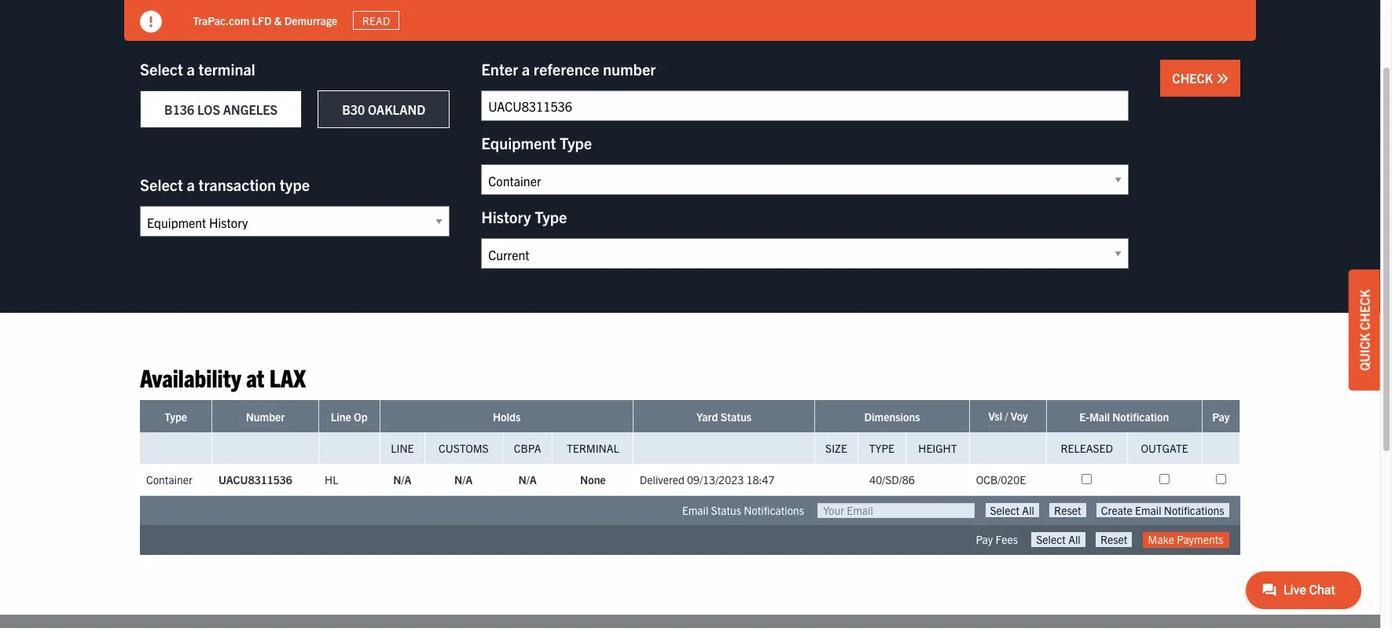 Task type: describe. For each thing, give the bounding box(es) containing it.
type down availability
[[165, 410, 187, 424]]

at
[[246, 362, 265, 392]]

cbpa
[[514, 442, 541, 456]]

type
[[280, 175, 310, 194]]

pay for pay
[[1213, 410, 1230, 424]]

history
[[482, 207, 531, 227]]

angeles
[[223, 101, 278, 117]]

status for email
[[711, 504, 742, 518]]

notification
[[1113, 410, 1170, 424]]

delivered
[[640, 473, 685, 487]]

pay fees
[[976, 533, 1019, 547]]

transaction
[[199, 175, 276, 194]]

b136
[[164, 101, 194, 117]]

availability
[[140, 362, 241, 392]]

Enter a reference number text field
[[482, 90, 1130, 121]]

b30
[[342, 101, 365, 117]]

outgate
[[1142, 442, 1189, 456]]

enter a reference number
[[482, 59, 656, 79]]

&
[[275, 13, 282, 27]]

availability at lax
[[140, 362, 306, 392]]

dimensions
[[865, 410, 921, 424]]

quick check
[[1358, 289, 1373, 371]]

payments
[[1178, 533, 1224, 547]]

vsl / voy
[[989, 409, 1029, 423]]

op
[[354, 410, 368, 424]]

oakland
[[368, 101, 426, 117]]

none
[[581, 473, 606, 487]]

1 horizontal spatial check
[[1358, 289, 1373, 330]]

solid image
[[1217, 72, 1229, 85]]

select for select a terminal
[[140, 59, 183, 79]]

email status notifications
[[683, 504, 805, 518]]

09/13/2023
[[687, 473, 744, 487]]

1 n/a from the left
[[393, 473, 412, 487]]

3 n/a from the left
[[519, 473, 537, 487]]

make payments link
[[1143, 533, 1230, 548]]

make payments
[[1149, 533, 1224, 547]]

height
[[919, 442, 958, 456]]

delivered 09/13/2023 18:47
[[640, 473, 775, 487]]

a for reference
[[522, 59, 530, 79]]

trapac.com
[[193, 13, 250, 27]]

demurrage
[[285, 13, 338, 27]]

quick
[[1358, 333, 1373, 371]]

a for terminal
[[187, 59, 195, 79]]

los
[[197, 101, 220, 117]]

customs
[[439, 442, 489, 456]]

email
[[683, 504, 709, 518]]

pay for pay fees
[[976, 533, 994, 547]]



Task type: vqa. For each thing, say whether or not it's contained in the screenshot.
The N/A
yes



Task type: locate. For each thing, give the bounding box(es) containing it.
check
[[1173, 70, 1217, 86], [1358, 289, 1373, 330]]

line op
[[331, 410, 368, 424]]

0 vertical spatial status
[[721, 410, 752, 424]]

0 vertical spatial line
[[331, 410, 351, 424]]

status for yard
[[721, 410, 752, 424]]

b136 los angeles
[[164, 101, 278, 117]]

line left the op
[[331, 410, 351, 424]]

0 horizontal spatial pay
[[976, 533, 994, 547]]

select up b136
[[140, 59, 183, 79]]

0 horizontal spatial line
[[331, 410, 351, 424]]

select a transaction type
[[140, 175, 310, 194]]

1 vertical spatial line
[[391, 442, 414, 456]]

make
[[1149, 533, 1175, 547]]

40/sd/86
[[870, 473, 915, 487]]

n/a down customs
[[455, 473, 473, 487]]

1 vertical spatial pay
[[976, 533, 994, 547]]

released
[[1061, 442, 1114, 456]]

0 vertical spatial select
[[140, 59, 183, 79]]

b30 oakland
[[342, 101, 426, 117]]

line for line op
[[331, 410, 351, 424]]

vsl
[[989, 409, 1003, 423]]

None button
[[986, 504, 1040, 518], [1050, 504, 1087, 518], [1097, 504, 1230, 518], [1032, 533, 1086, 547], [1096, 533, 1133, 547], [986, 504, 1040, 518], [1050, 504, 1087, 518], [1097, 504, 1230, 518], [1032, 533, 1086, 547], [1096, 533, 1133, 547]]

n/a right hl
[[393, 473, 412, 487]]

select left transaction at the top left of page
[[140, 175, 183, 194]]

history type
[[482, 207, 567, 227]]

0 vertical spatial check
[[1173, 70, 1217, 86]]

18:47
[[747, 473, 775, 487]]

type
[[560, 133, 592, 153], [535, 207, 567, 227], [165, 410, 187, 424], [870, 442, 895, 456]]

fees
[[996, 533, 1019, 547]]

0 vertical spatial pay
[[1213, 410, 1230, 424]]

1 select from the top
[[140, 59, 183, 79]]

solid image
[[140, 11, 162, 33]]

read
[[363, 13, 391, 28]]

status
[[721, 410, 752, 424], [711, 504, 742, 518]]

2 horizontal spatial n/a
[[519, 473, 537, 487]]

select
[[140, 59, 183, 79], [140, 175, 183, 194]]

1 vertical spatial check
[[1358, 289, 1373, 330]]

type right equipment
[[560, 133, 592, 153]]

ocb/020e
[[977, 473, 1027, 487]]

1 horizontal spatial line
[[391, 442, 414, 456]]

line left customs
[[391, 442, 414, 456]]

select for select a transaction type
[[140, 175, 183, 194]]

None checkbox
[[1082, 475, 1093, 485], [1160, 475, 1170, 485], [1082, 475, 1093, 485], [1160, 475, 1170, 485]]

notifications
[[744, 504, 805, 518]]

status right yard
[[721, 410, 752, 424]]

2 n/a from the left
[[455, 473, 473, 487]]

n/a
[[393, 473, 412, 487], [455, 473, 473, 487], [519, 473, 537, 487]]

mail
[[1090, 410, 1111, 424]]

uacu8311536
[[219, 473, 293, 487]]

/
[[1006, 409, 1009, 423]]

1 horizontal spatial n/a
[[455, 473, 473, 487]]

status right email
[[711, 504, 742, 518]]

a for transaction
[[187, 175, 195, 194]]

1 vertical spatial status
[[711, 504, 742, 518]]

n/a down cbpa
[[519, 473, 537, 487]]

yard status
[[697, 410, 752, 424]]

enter
[[482, 59, 519, 79]]

2 select from the top
[[140, 175, 183, 194]]

1 vertical spatial select
[[140, 175, 183, 194]]

terminal
[[199, 59, 256, 79]]

container
[[146, 473, 193, 487]]

a right enter
[[522, 59, 530, 79]]

line for line
[[391, 442, 414, 456]]

lfd
[[252, 13, 272, 27]]

a left terminal
[[187, 59, 195, 79]]

e-
[[1080, 410, 1090, 424]]

lax
[[270, 362, 306, 392]]

type right history
[[535, 207, 567, 227]]

equipment
[[482, 133, 556, 153]]

0 horizontal spatial n/a
[[393, 473, 412, 487]]

e-mail notification
[[1080, 410, 1170, 424]]

line
[[331, 410, 351, 424], [391, 442, 414, 456]]

type down dimensions
[[870, 442, 895, 456]]

0 horizontal spatial check
[[1173, 70, 1217, 86]]

voy
[[1011, 409, 1029, 423]]

select a terminal
[[140, 59, 256, 79]]

check button
[[1161, 60, 1241, 97]]

reference
[[534, 59, 600, 79]]

holds
[[493, 410, 521, 424]]

a
[[187, 59, 195, 79], [522, 59, 530, 79], [187, 175, 195, 194]]

check inside button
[[1173, 70, 1217, 86]]

pay
[[1213, 410, 1230, 424], [976, 533, 994, 547]]

size
[[826, 442, 848, 456]]

number
[[603, 59, 656, 79]]

yard
[[697, 410, 718, 424]]

hl
[[325, 473, 339, 487]]

equipment type
[[482, 133, 592, 153]]

a left transaction at the top left of page
[[187, 175, 195, 194]]

None checkbox
[[1217, 475, 1227, 485]]

read link
[[354, 11, 400, 30]]

quick check link
[[1350, 270, 1381, 390]]

number
[[246, 410, 285, 424]]

1 horizontal spatial pay
[[1213, 410, 1230, 424]]

footer
[[0, 615, 1381, 628]]

terminal
[[567, 442, 620, 456]]

trapac.com lfd & demurrage
[[193, 13, 338, 27]]

Your Email email field
[[818, 504, 976, 519]]



